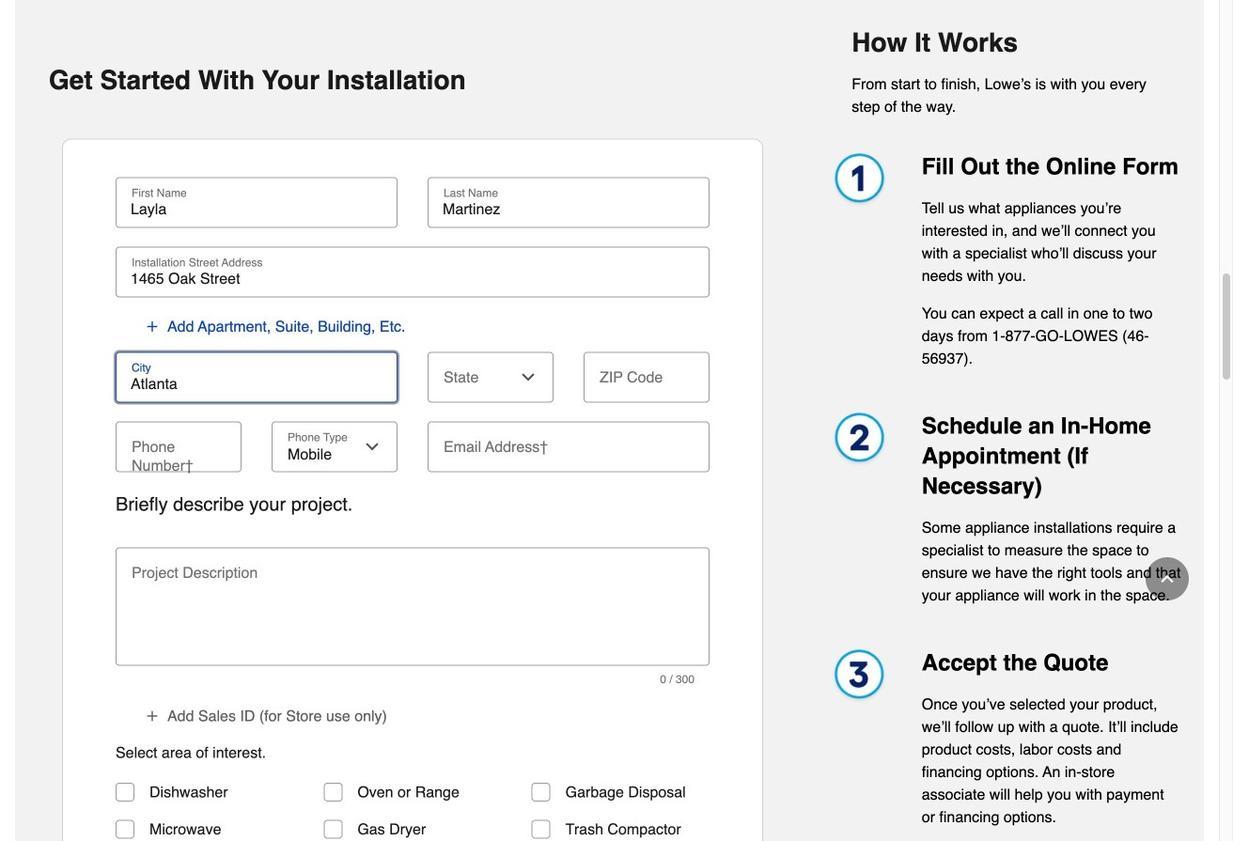 Task type: locate. For each thing, give the bounding box(es) containing it.
address1 text field
[[123, 269, 702, 288]]

emailAddress text field
[[435, 422, 702, 463]]

plus image
[[145, 709, 160, 724]]

zipcode text field
[[591, 352, 702, 393]]

plus image
[[145, 319, 160, 334]]

chevron up image
[[1158, 570, 1177, 589]]

LastName text field
[[435, 200, 702, 218]]

an icon of a number one. image
[[825, 152, 892, 211]]

projectDescription text field
[[123, 574, 702, 657]]



Task type: describe. For each thing, give the bounding box(es) containing it.
city text field
[[123, 375, 390, 393]]

FirstName text field
[[123, 200, 390, 218]]

an icon of a number two. image
[[825, 411, 892, 470]]

scroll to top element
[[1146, 558, 1189, 601]]

an icon of a number three. image
[[825, 648, 892, 707]]

phoneNumber text field
[[123, 422, 234, 463]]



Task type: vqa. For each thing, say whether or not it's contained in the screenshot.
scroll to top element
yes



